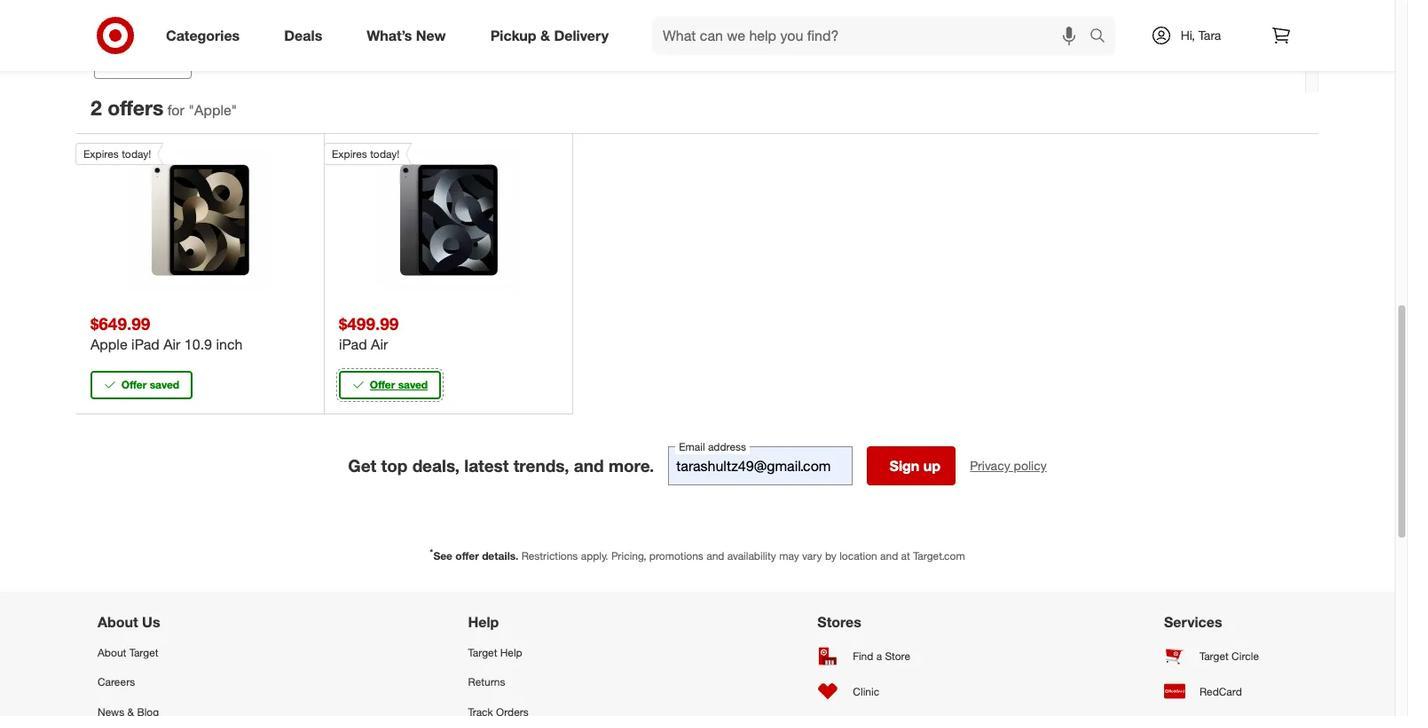 Task type: vqa. For each thing, say whether or not it's contained in the screenshot.
$649.99 'today!'
yes



Task type: describe. For each thing, give the bounding box(es) containing it.
today! for $499.99
[[370, 147, 400, 161]]

get top deals, latest trends, and more.
[[348, 455, 654, 476]]

ipad inside $499.99 ipad air
[[339, 335, 367, 353]]

deals,
[[412, 455, 460, 476]]

offer inside * see offer details. restrictions apply. pricing, promotions and availability may vary by location and at target.com
[[455, 549, 479, 563]]

help inside target help link
[[500, 646, 522, 659]]

redcard link
[[1164, 674, 1297, 709]]

air inside $499.99 ipad air
[[371, 335, 388, 353]]

deals
[[284, 26, 322, 44]]

apply.
[[581, 549, 608, 563]]

2
[[91, 95, 102, 120]]

target help
[[468, 646, 522, 659]]

hi, tara
[[1181, 28, 1221, 43]]

delivery
[[554, 26, 609, 44]]

0 horizontal spatial help
[[468, 613, 499, 631]]

ipad inside $649.99 apple ipad air 10.9 inch
[[131, 335, 159, 353]]

pickup & delivery
[[490, 26, 609, 44]]

&
[[540, 26, 550, 44]]

privacy
[[970, 458, 1010, 473]]

2 horizontal spatial and
[[880, 549, 898, 563]]

redcard
[[1200, 685, 1242, 698]]

target circle
[[1200, 649, 1259, 663]]

sign up
[[890, 457, 941, 475]]

air inside $649.99 apple ipad air 10.9 inch
[[163, 335, 181, 353]]

careers link
[[98, 668, 232, 697]]

privacy policy link
[[970, 457, 1047, 475]]

more.
[[609, 455, 654, 476]]

stores
[[818, 613, 861, 631]]

1 " from the left
[[188, 101, 194, 119]]

a
[[876, 649, 882, 663]]

10.9
[[184, 335, 212, 353]]

see
[[433, 549, 453, 563]]

apple inside $649.99 apple ipad air 10.9 inch
[[91, 335, 127, 353]]

services
[[1164, 613, 1222, 631]]

about for about us
[[98, 613, 138, 631]]

offer saved for $649.99
[[121, 378, 179, 391]]

offer for $649.99
[[121, 378, 147, 391]]

location
[[840, 549, 877, 563]]

vary
[[802, 549, 822, 563]]

what's
[[367, 26, 412, 44]]

target circle link
[[1164, 638, 1297, 674]]

expires for $499.99
[[332, 147, 367, 161]]

1 horizontal spatial and
[[706, 549, 724, 563]]

$649.99 apple ipad air 10.9 inch
[[91, 313, 243, 353]]

target help link
[[468, 638, 581, 668]]

new
[[416, 26, 446, 44]]

$649.99
[[91, 313, 150, 334]]

what's new
[[367, 26, 446, 44]]

policy
[[1014, 458, 1047, 473]]

promotions
[[649, 549, 704, 563]]

top
[[381, 455, 408, 476]]

s
[[153, 95, 164, 120]]

apple inside '2 offer s for " apple "'
[[194, 101, 231, 119]]

latest
[[464, 455, 509, 476]]

find a store link
[[818, 638, 927, 674]]

trends,
[[513, 455, 569, 476]]

expires today! for $499.99
[[332, 147, 400, 161]]

offer for $499.99
[[370, 378, 395, 391]]

by
[[825, 549, 837, 563]]

clinic
[[853, 685, 879, 698]]

find
[[853, 649, 873, 663]]

up
[[923, 457, 941, 475]]

0 horizontal spatial target
[[129, 646, 158, 659]]

expires today! button for $499.99
[[324, 143, 520, 292]]

saved for $649.99
[[150, 378, 179, 391]]

expires today! for $649.99
[[83, 147, 151, 161]]



Task type: locate. For each thing, give the bounding box(es) containing it.
1 offer saved button from the left
[[91, 371, 193, 399]]

privacy policy
[[970, 458, 1047, 473]]

*
[[430, 547, 433, 557]]

saved
[[150, 378, 179, 391], [398, 378, 428, 391]]

and
[[574, 455, 604, 476], [706, 549, 724, 563], [880, 549, 898, 563]]

expires today! button
[[75, 143, 272, 292], [324, 143, 520, 292]]

0 horizontal spatial today!
[[122, 147, 151, 161]]

availability
[[727, 549, 776, 563]]

offer saved button for $649.99
[[91, 371, 193, 399]]

1 about from the top
[[98, 613, 138, 631]]

2 offer s for " apple "
[[91, 95, 237, 120]]

offer right the see
[[455, 549, 479, 563]]

1 horizontal spatial offer
[[370, 378, 395, 391]]

about target link
[[98, 638, 232, 668]]

1 ipad from the left
[[131, 335, 159, 353]]

1 horizontal spatial offer saved
[[370, 378, 428, 391]]

1 vertical spatial offer
[[455, 549, 479, 563]]

expires today! button for $649.99
[[75, 143, 272, 292]]

1 saved from the left
[[150, 378, 179, 391]]

search button
[[1082, 16, 1124, 59]]

0 horizontal spatial expires today!
[[83, 147, 151, 161]]

and left more.
[[574, 455, 604, 476]]

ipad down $649.99
[[131, 335, 159, 353]]

1 vertical spatial about
[[98, 646, 126, 659]]

target.com
[[913, 549, 965, 563]]

offer saved for $499.99
[[370, 378, 428, 391]]

pricing,
[[611, 549, 646, 563]]

2 today! from the left
[[370, 147, 400, 161]]

0 vertical spatial help
[[468, 613, 499, 631]]

offer saved button down $649.99 apple ipad air 10.9 inch
[[91, 371, 193, 399]]

1 horizontal spatial expires today! button
[[324, 143, 520, 292]]

1 offer from the left
[[121, 378, 147, 391]]

and left the at
[[880, 549, 898, 563]]

2 offer saved from the left
[[370, 378, 428, 391]]

target inside 'link'
[[1200, 649, 1229, 663]]

2 offer saved button from the left
[[339, 371, 441, 399]]

1 expires from the left
[[83, 147, 119, 161]]

1 horizontal spatial ipad
[[339, 335, 367, 353]]

about us
[[98, 613, 160, 631]]

offer saved down $649.99 apple ipad air 10.9 inch
[[121, 378, 179, 391]]

1 today! from the left
[[122, 147, 151, 161]]

1 horizontal spatial air
[[371, 335, 388, 353]]

0 horizontal spatial "
[[188, 101, 194, 119]]

sign up button
[[867, 446, 956, 485]]

at
[[901, 549, 910, 563]]

0 horizontal spatial offer
[[121, 378, 147, 391]]

"
[[188, 101, 194, 119], [231, 101, 237, 119]]

help up 'target help'
[[468, 613, 499, 631]]

0 horizontal spatial apple
[[91, 335, 127, 353]]

1 expires today! from the left
[[83, 147, 151, 161]]

$499.99
[[339, 313, 399, 334]]

apple down $649.99
[[91, 335, 127, 353]]

ipad
[[131, 335, 159, 353], [339, 335, 367, 353]]

1 vertical spatial apple
[[91, 335, 127, 353]]

1 expires today! button from the left
[[75, 143, 272, 292]]

offer down $499.99 ipad air
[[370, 378, 395, 391]]

about up about target
[[98, 613, 138, 631]]

ipad down the $499.99
[[339, 335, 367, 353]]

apple
[[194, 101, 231, 119], [91, 335, 127, 353]]

help
[[468, 613, 499, 631], [500, 646, 522, 659]]

target up the 'returns' at the bottom
[[468, 646, 497, 659]]

0 horizontal spatial expires today! button
[[75, 143, 272, 292]]

1 horizontal spatial offer
[[455, 549, 479, 563]]

categories
[[166, 26, 240, 44]]

help up returns "link"
[[500, 646, 522, 659]]

0 horizontal spatial and
[[574, 455, 604, 476]]

details.
[[482, 549, 518, 563]]

target left "circle"
[[1200, 649, 1229, 663]]

clinic link
[[818, 674, 927, 709]]

0 horizontal spatial expires
[[83, 147, 119, 161]]

today! for $649.99
[[122, 147, 151, 161]]

restrictions
[[521, 549, 578, 563]]

expires for $649.99
[[83, 147, 119, 161]]

1 horizontal spatial target
[[468, 646, 497, 659]]

0 vertical spatial offer
[[108, 95, 153, 120]]

2 " from the left
[[231, 101, 237, 119]]

inch
[[216, 335, 243, 353]]

categories link
[[151, 16, 262, 55]]

find a store
[[853, 649, 910, 663]]

2 air from the left
[[371, 335, 388, 353]]

1 horizontal spatial expires today!
[[332, 147, 400, 161]]

2 expires today! button from the left
[[324, 143, 520, 292]]

0 horizontal spatial ipad
[[131, 335, 159, 353]]

offer
[[108, 95, 153, 120], [455, 549, 479, 563]]

2 saved from the left
[[398, 378, 428, 391]]

apple right for
[[194, 101, 231, 119]]

saved for $499.99
[[398, 378, 428, 391]]

sign
[[890, 457, 920, 475]]

air left the 10.9
[[163, 335, 181, 353]]

1 horizontal spatial expires
[[332, 147, 367, 161]]

air down the $499.99
[[371, 335, 388, 353]]

pickup & delivery link
[[475, 16, 631, 55]]

about up careers
[[98, 646, 126, 659]]

target for target circle
[[1200, 649, 1229, 663]]

2 expires from the left
[[332, 147, 367, 161]]

1 horizontal spatial offer saved button
[[339, 371, 441, 399]]

offer saved
[[121, 378, 179, 391], [370, 378, 428, 391]]

1 horizontal spatial saved
[[398, 378, 428, 391]]

and left 'availability'
[[706, 549, 724, 563]]

1 horizontal spatial today!
[[370, 147, 400, 161]]

about target
[[98, 646, 158, 659]]

1 horizontal spatial apple
[[194, 101, 231, 119]]

0 horizontal spatial offer saved
[[121, 378, 179, 391]]

2 expires today! from the left
[[332, 147, 400, 161]]

1 vertical spatial help
[[500, 646, 522, 659]]

tara
[[1199, 28, 1221, 43]]

saved down $499.99 ipad air
[[398, 378, 428, 391]]

2 ipad from the left
[[339, 335, 367, 353]]

1 offer saved from the left
[[121, 378, 179, 391]]

store
[[885, 649, 910, 663]]

None text field
[[668, 446, 853, 485]]

0 horizontal spatial air
[[163, 335, 181, 353]]

deals link
[[269, 16, 344, 55]]

0 vertical spatial about
[[98, 613, 138, 631]]

what's new link
[[352, 16, 468, 55]]

0 horizontal spatial offer
[[108, 95, 153, 120]]

returns link
[[468, 668, 581, 697]]

expires today!
[[83, 147, 151, 161], [332, 147, 400, 161]]

saved down $649.99 apple ipad air 10.9 inch
[[150, 378, 179, 391]]

offer down $649.99 apple ipad air 10.9 inch
[[121, 378, 147, 391]]

offer saved button
[[91, 371, 193, 399], [339, 371, 441, 399]]

target for target help
[[468, 646, 497, 659]]

for
[[167, 101, 184, 119]]

offer saved down $499.99 ipad air
[[370, 378, 428, 391]]

circle
[[1232, 649, 1259, 663]]

offer saved button for $499.99
[[339, 371, 441, 399]]

0 horizontal spatial offer saved button
[[91, 371, 193, 399]]

$499.99 ipad air
[[339, 313, 399, 353]]

1 air from the left
[[163, 335, 181, 353]]

pickup
[[490, 26, 536, 44]]

2 offer from the left
[[370, 378, 395, 391]]

offer saved button down $499.99 ipad air
[[339, 371, 441, 399]]

2 horizontal spatial target
[[1200, 649, 1229, 663]]

1 horizontal spatial "
[[231, 101, 237, 119]]

careers
[[98, 676, 135, 689]]

target down us
[[129, 646, 158, 659]]

about for about target
[[98, 646, 126, 659]]

0 vertical spatial apple
[[194, 101, 231, 119]]

0 horizontal spatial saved
[[150, 378, 179, 391]]

expires
[[83, 147, 119, 161], [332, 147, 367, 161]]

offer right 2
[[108, 95, 153, 120]]

get
[[348, 455, 376, 476]]

today!
[[122, 147, 151, 161], [370, 147, 400, 161]]

search
[[1082, 28, 1124, 46]]

may
[[779, 549, 799, 563]]

about
[[98, 613, 138, 631], [98, 646, 126, 659]]

target
[[129, 646, 158, 659], [468, 646, 497, 659], [1200, 649, 1229, 663]]

2 about from the top
[[98, 646, 126, 659]]

air
[[163, 335, 181, 353], [371, 335, 388, 353]]

hi,
[[1181, 28, 1195, 43]]

* see offer details. restrictions apply. pricing, promotions and availability may vary by location and at target.com
[[430, 547, 965, 563]]

us
[[142, 613, 160, 631]]

returns
[[468, 676, 505, 689]]

What can we help you find? suggestions appear below search field
[[652, 16, 1094, 55]]

offer
[[121, 378, 147, 391], [370, 378, 395, 391]]

1 horizontal spatial help
[[500, 646, 522, 659]]



